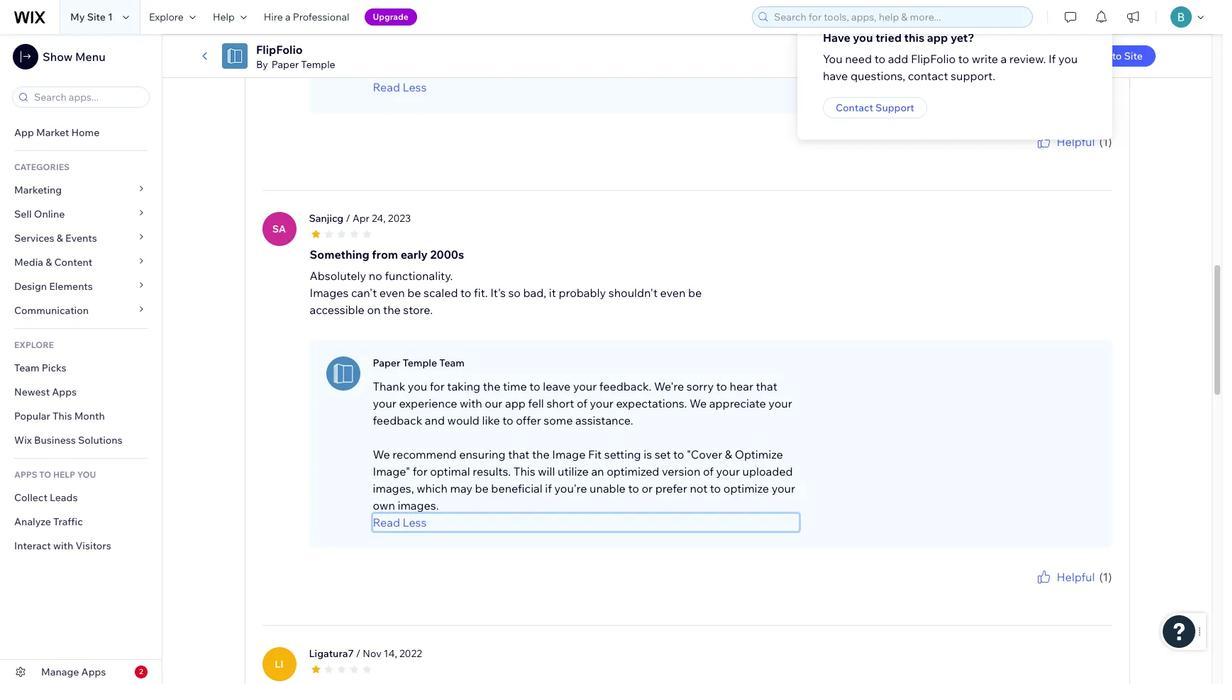 Task type: describe. For each thing, give the bounding box(es) containing it.
some inside unfortuantely pdfs will need to be converted to images in order to be used in html. there are some free online tools to convert pdf files into images however. after that you can upload them all at once to flipfolio. read less
[[463, 46, 492, 60]]

sell online link
[[0, 202, 162, 226]]

sell
[[14, 208, 32, 221]]

would
[[447, 413, 480, 428]]

early
[[401, 247, 428, 262]]

to
[[39, 470, 51, 480]]

image
[[552, 447, 586, 462]]

to right order
[[712, 29, 723, 43]]

to down converted
[[582, 46, 593, 60]]

newest
[[14, 386, 50, 399]]

apps
[[14, 470, 37, 480]]

by
[[256, 58, 268, 71]]

have you tried this app yet? you need to add flipfolio to write a review. if you have questions, contact support.
[[823, 31, 1078, 83]]

used
[[741, 29, 767, 43]]

them
[[509, 63, 536, 77]]

is
[[644, 447, 652, 462]]

paper inside flipfolio by paper temple
[[272, 58, 299, 71]]

1 vertical spatial we
[[373, 447, 390, 462]]

unfortuantely pdfs will need to be converted to images in order to be used in html. there are some free online tools to convert pdf files into images however. after that you can upload them all at once to flipfolio. read less
[[373, 29, 794, 94]]

recommend
[[393, 447, 457, 462]]

home
[[71, 126, 100, 139]]

and
[[425, 413, 445, 428]]

store.
[[403, 303, 433, 317]]

1 read less button from the top
[[373, 78, 799, 96]]

helpful for 2nd helpful button
[[1057, 570, 1095, 584]]

can
[[448, 63, 467, 77]]

contact
[[836, 101, 873, 114]]

interact with visitors
[[14, 540, 111, 553]]

apps for manage apps
[[81, 666, 106, 679]]

review.
[[1010, 52, 1046, 66]]

2 even from the left
[[660, 286, 686, 300]]

something from early 2000s absolutely no functionality. images can't even be scaled to fit. it's so bad, it probably shouldn't even be accessible on the store.
[[310, 247, 702, 317]]

support
[[876, 101, 915, 114]]

can't
[[351, 286, 377, 300]]

flipfolio inside have you tried this app yet? you need to add flipfolio to write a review. if you have questions, contact support.
[[911, 52, 956, 66]]

to inside button
[[1112, 50, 1122, 62]]

explore
[[149, 11, 184, 23]]

2 vertical spatial feedback
[[1075, 586, 1112, 596]]

an
[[591, 465, 604, 479]]

/ for / apr 24, 2023
[[346, 212, 350, 225]]

fell
[[528, 396, 544, 411]]

the inside the something from early 2000s absolutely no functionality. images can't even be scaled to fit. it's so bad, it probably shouldn't even be accessible on the store.
[[383, 303, 401, 317]]

manage
[[41, 666, 79, 679]]

ligatura7
[[309, 648, 354, 660]]

help
[[213, 11, 235, 23]]

on
[[367, 303, 381, 317]]

flipfolio by paper temple
[[256, 43, 335, 71]]

team picks
[[14, 362, 66, 375]]

1 in from the left
[[668, 29, 678, 43]]

2 thank you for your feedback from the top
[[1000, 586, 1112, 596]]

0 horizontal spatial a
[[285, 11, 291, 23]]

at
[[553, 63, 564, 77]]

add to site button
[[1078, 45, 1156, 67]]

0 vertical spatial feedback
[[1075, 150, 1112, 161]]

design elements
[[14, 280, 93, 293]]

1 horizontal spatial team
[[439, 357, 465, 369]]

collect leads link
[[0, 486, 162, 510]]

read inside thank you for taking the time to leave your feedback. we're sorry to hear that your experience with our app fell short of your expectations. we appreciate your feedback and would like to offer some assistance. we recommend ensuring that the image fit setting is set to "cover & optimize image" for optimal results. this will utilize an optimized version of your uploaded images, which may be beneficial if you're unable to or prefer not to optimize your own images. read less
[[373, 516, 400, 530]]

setting
[[604, 447, 641, 462]]

absolutely
[[310, 269, 366, 283]]

a inside have you tried this app yet? you need to add flipfolio to write a review. if you have questions, contact support.
[[1001, 52, 1007, 66]]

we're
[[654, 379, 684, 394]]

media
[[14, 256, 43, 269]]

into
[[683, 46, 704, 60]]

picks
[[42, 362, 66, 375]]

converted
[[558, 29, 611, 43]]

so
[[508, 286, 521, 300]]

1 vertical spatial that
[[756, 379, 778, 394]]

with inside the sidebar element
[[53, 540, 73, 553]]

services & events link
[[0, 226, 162, 250]]

sanjicg / apr 24, 2023
[[309, 212, 411, 225]]

flipfolio.
[[608, 63, 655, 77]]

Search for tools, apps, help & more... field
[[770, 7, 1028, 27]]

explore
[[14, 340, 54, 351]]

our
[[485, 396, 503, 411]]

be right 'shouldn't'
[[688, 286, 702, 300]]

be inside thank you for taking the time to leave your feedback. we're sorry to hear that your experience with our app fell short of your expectations. we appreciate your feedback and would like to offer some assistance. we recommend ensuring that the image fit setting is set to "cover & optimize image" for optimal results. this will utilize an optimized version of your uploaded images, which may be beneficial if you're unable to or prefer not to optimize your own images. read less
[[475, 482, 489, 496]]

app market home link
[[0, 121, 162, 145]]

optimize
[[735, 447, 783, 462]]

something
[[310, 247, 369, 262]]

to up online
[[528, 29, 539, 43]]

1 horizontal spatial paper
[[373, 357, 400, 369]]

you inside thank you for taking the time to leave your feedback. we're sorry to hear that your experience with our app fell short of your expectations. we appreciate your feedback and would like to offer some assistance. we recommend ensuring that the image fit setting is set to "cover & optimize image" for optimal results. this will utilize an optimized version of your uploaded images, which may be beneficial if you're unable to or prefer not to optimize your own images. read less
[[408, 379, 427, 394]]

popular
[[14, 410, 50, 423]]

this inside thank you for taking the time to leave your feedback. we're sorry to hear that your experience with our app fell short of your expectations. we appreciate your feedback and would like to offer some assistance. we recommend ensuring that the image fit setting is set to "cover & optimize image" for optimal results. this will utilize an optimized version of your uploaded images, which may be beneficial if you're unable to or prefer not to optimize your own images. read less
[[514, 465, 536, 479]]

unable
[[590, 482, 626, 496]]

& for content
[[46, 256, 52, 269]]

probably
[[559, 286, 606, 300]]

& inside thank you for taking the time to leave your feedback. we're sorry to hear that your experience with our app fell short of your expectations. we appreciate your feedback and would like to offer some assistance. we recommend ensuring that the image fit setting is set to "cover & optimize image" for optimal results. this will utilize an optimized version of your uploaded images, which may be beneficial if you're unable to or prefer not to optimize your own images. read less
[[725, 447, 732, 462]]

flipfolio logo image
[[222, 43, 248, 69]]

14,
[[384, 648, 397, 660]]

be up 'store.'
[[407, 286, 421, 300]]

after
[[373, 63, 399, 77]]

version
[[662, 465, 701, 479]]

tried
[[876, 31, 902, 45]]

to up questions,
[[875, 52, 886, 66]]

flipfolio inside flipfolio by paper temple
[[256, 43, 303, 57]]

interact
[[14, 540, 51, 553]]

hear
[[730, 379, 754, 394]]

2 read less button from the top
[[373, 514, 799, 531]]

design elements link
[[0, 275, 162, 299]]

media & content
[[14, 256, 92, 269]]

to up the convert
[[614, 29, 625, 43]]

it's
[[490, 286, 506, 300]]

need inside have you tried this app yet? you need to add flipfolio to write a review. if you have questions, contact support.
[[845, 52, 872, 66]]

this
[[904, 31, 925, 45]]

0 vertical spatial images
[[627, 29, 666, 43]]

time
[[503, 379, 527, 394]]

online
[[518, 46, 551, 60]]

apps for newest apps
[[52, 386, 77, 399]]

support.
[[951, 69, 996, 83]]

1 horizontal spatial that
[[508, 447, 530, 462]]

optimized
[[607, 465, 660, 479]]

communication
[[14, 304, 91, 317]]

help
[[53, 470, 75, 480]]

this inside 'link'
[[53, 410, 72, 423]]

2 helpful button from the top
[[1036, 569, 1095, 586]]

show menu button
[[13, 44, 105, 70]]

thank inside thank you for taking the time to leave your feedback. we're sorry to hear that your experience with our app fell short of your expectations. we appreciate your feedback and would like to offer some assistance. we recommend ensuring that the image fit setting is set to "cover & optimize image" for optimal results. this will utilize an optimized version of your uploaded images, which may be beneficial if you're unable to or prefer not to optimize your own images. read less
[[373, 379, 405, 394]]

to right set
[[673, 447, 684, 462]]

2023
[[388, 212, 411, 225]]

are
[[444, 46, 460, 60]]

you inside unfortuantely pdfs will need to be converted to images in order to be used in html. there are some free online tools to convert pdf files into images however. after that you can upload them all at once to flipfolio. read less
[[426, 63, 445, 77]]

images,
[[373, 482, 414, 496]]



Task type: vqa. For each thing, say whether or not it's contained in the screenshot.
the Learn all about SEO
no



Task type: locate. For each thing, give the bounding box(es) containing it.
your
[[1055, 150, 1073, 161], [573, 379, 597, 394], [373, 396, 397, 411], [590, 396, 614, 411], [769, 396, 792, 411], [716, 465, 740, 479], [772, 482, 795, 496], [1055, 586, 1073, 596]]

0 horizontal spatial team
[[14, 362, 39, 375]]

/ left apr
[[346, 212, 350, 225]]

will up the free
[[479, 29, 496, 43]]

& left events on the top left of the page
[[57, 232, 63, 245]]

thank
[[1000, 150, 1024, 161], [373, 379, 405, 394], [1000, 586, 1024, 596]]

some inside thank you for taking the time to leave your feedback. we're sorry to hear that your experience with our app fell short of your expectations. we appreciate your feedback and would like to offer some assistance. we recommend ensuring that the image fit setting is set to "cover & optimize image" for optimal results. this will utilize an optimized version of your uploaded images, which may be beneficial if you're unable to or prefer not to optimize your own images. read less
[[544, 413, 573, 428]]

0 vertical spatial that
[[402, 63, 423, 77]]

0 vertical spatial the
[[383, 303, 401, 317]]

be
[[541, 29, 555, 43], [725, 29, 739, 43], [407, 286, 421, 300], [688, 286, 702, 300], [475, 482, 489, 496]]

utilize
[[558, 465, 589, 479]]

2 vertical spatial thank
[[1000, 586, 1024, 596]]

traffic
[[53, 516, 83, 529]]

1 horizontal spatial of
[[703, 465, 714, 479]]

assistance.
[[576, 413, 633, 428]]

1
[[108, 11, 113, 23]]

sorry
[[687, 379, 714, 394]]

1 vertical spatial apps
[[81, 666, 106, 679]]

0 vertical spatial /
[[346, 212, 350, 225]]

hire a professional link
[[255, 0, 358, 34]]

thank you for your feedback
[[1000, 150, 1112, 161], [1000, 586, 1112, 596]]

2 horizontal spatial the
[[532, 447, 550, 462]]

1 vertical spatial /
[[356, 648, 361, 660]]

in up however.
[[770, 29, 779, 43]]

that inside unfortuantely pdfs will need to be converted to images in order to be used in html. there are some free online tools to convert pdf files into images however. after that you can upload them all at once to flipfolio. read less
[[402, 63, 423, 77]]

interact with visitors link
[[0, 534, 162, 558]]

files
[[659, 46, 681, 60]]

wix business solutions
[[14, 434, 122, 447]]

1 vertical spatial the
[[483, 379, 501, 394]]

yet?
[[951, 31, 975, 45]]

1 horizontal spatial flipfolio
[[911, 52, 956, 66]]

0 horizontal spatial apps
[[52, 386, 77, 399]]

paper temple image
[[326, 357, 360, 391]]

0 horizontal spatial some
[[463, 46, 492, 60]]

read down "own"
[[373, 516, 400, 530]]

0 horizontal spatial this
[[53, 410, 72, 423]]

1 vertical spatial site
[[1124, 50, 1143, 62]]

contact support button
[[823, 97, 927, 119]]

(1) for 1st helpful button from the top of the page
[[1099, 135, 1112, 149]]

appreciate
[[709, 396, 766, 411]]

0 horizontal spatial that
[[402, 63, 423, 77]]

1 vertical spatial read less button
[[373, 514, 799, 531]]

0 vertical spatial helpful button
[[1036, 133, 1095, 150]]

1 horizontal spatial in
[[770, 29, 779, 43]]

1 vertical spatial app
[[505, 396, 526, 411]]

0 vertical spatial &
[[57, 232, 63, 245]]

site inside add to site button
[[1124, 50, 1143, 62]]

1 vertical spatial thank
[[373, 379, 405, 394]]

0 horizontal spatial app
[[505, 396, 526, 411]]

0 horizontal spatial temple
[[301, 58, 335, 71]]

to up fell
[[530, 379, 540, 394]]

thank you for taking the time to leave your feedback. we're sorry to hear that your experience with our app fell short of your expectations. we appreciate your feedback and would like to offer some assistance. we recommend ensuring that the image fit setting is set to "cover & optimize image" for optimal results. this will utilize an optimized version of your uploaded images, which may be beneficial if you're unable to or prefer not to optimize your own images. read less
[[373, 379, 795, 530]]

a right hire
[[285, 11, 291, 23]]

1 vertical spatial a
[[1001, 52, 1007, 66]]

2 (1) from the top
[[1099, 570, 1112, 584]]

need inside unfortuantely pdfs will need to be converted to images in order to be used in html. there are some free online tools to convert pdf files into images however. after that you can upload them all at once to flipfolio. read less
[[499, 29, 525, 43]]

1 horizontal spatial app
[[927, 31, 948, 45]]

to right not
[[710, 482, 721, 496]]

upload
[[469, 63, 506, 77]]

1 horizontal spatial site
[[1124, 50, 1143, 62]]

1 read from the top
[[373, 80, 400, 94]]

apps right manage
[[81, 666, 106, 679]]

2 less from the top
[[403, 516, 427, 530]]

need up the free
[[499, 29, 525, 43]]

ensuring
[[459, 447, 506, 462]]

1 vertical spatial of
[[703, 465, 714, 479]]

0 vertical spatial paper
[[272, 58, 299, 71]]

some up upload
[[463, 46, 492, 60]]

we
[[690, 396, 707, 411], [373, 447, 390, 462]]

2 horizontal spatial that
[[756, 379, 778, 394]]

1 horizontal spatial some
[[544, 413, 573, 428]]

1 horizontal spatial /
[[356, 648, 361, 660]]

1 vertical spatial temple
[[403, 357, 437, 369]]

design
[[14, 280, 47, 293]]

1 vertical spatial (1)
[[1099, 570, 1112, 584]]

1 horizontal spatial &
[[57, 232, 63, 245]]

team down explore at left
[[14, 362, 39, 375]]

0 horizontal spatial will
[[479, 29, 496, 43]]

may
[[450, 482, 473, 496]]

shouldn't
[[609, 286, 658, 300]]

read down after
[[373, 80, 400, 94]]

0 vertical spatial apps
[[52, 386, 77, 399]]

hire
[[264, 11, 283, 23]]

be left used
[[725, 29, 739, 43]]

analyze traffic link
[[0, 510, 162, 534]]

sidebar element
[[0, 34, 162, 685]]

to left or
[[628, 482, 639, 496]]

from
[[372, 247, 398, 262]]

0 horizontal spatial paper
[[272, 58, 299, 71]]

that down there on the top
[[402, 63, 423, 77]]

apr
[[353, 212, 370, 225]]

1 vertical spatial need
[[845, 52, 872, 66]]

ligatura7 / nov 14, 2022
[[309, 648, 422, 660]]

images up the pdf
[[627, 29, 666, 43]]

2 vertical spatial &
[[725, 447, 732, 462]]

the up our
[[483, 379, 501, 394]]

analyze traffic
[[14, 516, 83, 529]]

of right short
[[577, 396, 588, 411]]

temple up experience
[[403, 357, 437, 369]]

0 horizontal spatial need
[[499, 29, 525, 43]]

optimize
[[724, 482, 769, 496]]

0 horizontal spatial of
[[577, 396, 588, 411]]

helpful for 1st helpful button from the top of the page
[[1057, 135, 1095, 149]]

app inside thank you for taking the time to leave your feedback. we're sorry to hear that your experience with our app fell short of your expectations. we appreciate your feedback and would like to offer some assistance. we recommend ensuring that the image fit setting is set to "cover & optimize image" for optimal results. this will utilize an optimized version of your uploaded images, which may be beneficial if you're unable to or prefer not to optimize your own images. read less
[[505, 396, 526, 411]]

less inside thank you for taking the time to leave your feedback. we're sorry to hear that your experience with our app fell short of your expectations. we appreciate your feedback and would like to offer some assistance. we recommend ensuring that the image fit setting is set to "cover & optimize image" for optimal results. this will utilize an optimized version of your uploaded images, which may be beneficial if you're unable to or prefer not to optimize your own images. read less
[[403, 516, 427, 530]]

0 vertical spatial we
[[690, 396, 707, 411]]

1 horizontal spatial even
[[660, 286, 686, 300]]

0 horizontal spatial in
[[668, 29, 678, 43]]

read less button down once
[[373, 78, 799, 96]]

need right you
[[845, 52, 872, 66]]

0 vertical spatial a
[[285, 11, 291, 23]]

less down images.
[[403, 516, 427, 530]]

Search apps... field
[[30, 87, 145, 107]]

read inside unfortuantely pdfs will need to be converted to images in order to be used in html. there are some free online tools to convert pdf files into images however. after that you can upload them all at once to flipfolio. read less
[[373, 80, 400, 94]]

visitors
[[76, 540, 111, 553]]

0 vertical spatial thank
[[1000, 150, 1024, 161]]

0 horizontal spatial images
[[627, 29, 666, 43]]

2 vertical spatial the
[[532, 447, 550, 462]]

images right "into"
[[706, 46, 745, 60]]

expectations.
[[616, 396, 687, 411]]

contact
[[908, 69, 948, 83]]

pdf
[[638, 46, 656, 60]]

paper right paper temple icon
[[373, 357, 400, 369]]

0 vertical spatial read
[[373, 80, 400, 94]]

you
[[77, 470, 96, 480]]

show
[[43, 50, 73, 64]]

less
[[403, 80, 427, 94], [403, 516, 427, 530]]

temple inside flipfolio by paper temple
[[301, 58, 335, 71]]

order
[[680, 29, 709, 43]]

1 vertical spatial paper
[[373, 357, 400, 369]]

free plan available
[[992, 50, 1065, 61]]

1 horizontal spatial a
[[1001, 52, 1007, 66]]

we up image"
[[373, 447, 390, 462]]

business
[[34, 434, 76, 447]]

2 read from the top
[[373, 516, 400, 530]]

0 vertical spatial (1)
[[1099, 135, 1112, 149]]

2022
[[400, 648, 422, 660]]

sell online
[[14, 208, 65, 221]]

0 vertical spatial temple
[[301, 58, 335, 71]]

of down "cover
[[703, 465, 714, 479]]

0 vertical spatial helpful
[[1057, 135, 1095, 149]]

& inside "link"
[[57, 232, 63, 245]]

experience
[[399, 396, 457, 411]]

& right media
[[46, 256, 52, 269]]

to
[[528, 29, 539, 43], [614, 29, 625, 43], [712, 29, 723, 43], [582, 46, 593, 60], [1112, 50, 1122, 62], [875, 52, 886, 66], [958, 52, 969, 66], [595, 63, 606, 77], [461, 286, 471, 300], [530, 379, 540, 394], [716, 379, 727, 394], [503, 413, 513, 428], [673, 447, 684, 462], [628, 482, 639, 496], [710, 482, 721, 496]]

app right this
[[927, 31, 948, 45]]

less down there on the top
[[403, 80, 427, 94]]

solutions
[[78, 434, 122, 447]]

even
[[379, 286, 405, 300], [660, 286, 686, 300]]

0 vertical spatial thank you for your feedback
[[1000, 150, 1112, 161]]

elements
[[49, 280, 93, 293]]

1 vertical spatial feedback
[[373, 413, 422, 428]]

some down short
[[544, 413, 573, 428]]

to right add
[[1112, 50, 1122, 62]]

menu
[[75, 50, 105, 64]]

1 vertical spatial helpful
[[1057, 570, 1095, 584]]

team picks link
[[0, 356, 162, 380]]

a left plan
[[1001, 52, 1007, 66]]

team up taking
[[439, 357, 465, 369]]

1 vertical spatial with
[[53, 540, 73, 553]]

0 horizontal spatial the
[[383, 303, 401, 317]]

there
[[410, 46, 441, 60]]

less inside unfortuantely pdfs will need to be converted to images in order to be used in html. there are some free online tools to convert pdf files into images however. after that you can upload them all at once to flipfolio. read less
[[403, 80, 427, 94]]

1 vertical spatial &
[[46, 256, 52, 269]]

0 vertical spatial some
[[463, 46, 492, 60]]

to right like
[[503, 413, 513, 428]]

in up files
[[668, 29, 678, 43]]

1 helpful from the top
[[1057, 135, 1095, 149]]

1 horizontal spatial the
[[483, 379, 501, 394]]

feedback
[[1075, 150, 1112, 161], [373, 413, 422, 428], [1075, 586, 1112, 596]]

flipfolio up by
[[256, 43, 303, 57]]

apps up popular this month in the left bottom of the page
[[52, 386, 77, 399]]

the right on
[[383, 303, 401, 317]]

1 vertical spatial some
[[544, 413, 573, 428]]

1 horizontal spatial apps
[[81, 666, 106, 679]]

set
[[655, 447, 671, 462]]

feedback inside thank you for taking the time to leave your feedback. we're sorry to hear that your experience with our app fell short of your expectations. we appreciate your feedback and would like to offer some assistance. we recommend ensuring that the image fit setting is set to "cover & optimize image" for optimal results. this will utilize an optimized version of your uploaded images, which may be beneficial if you're unable to or prefer not to optimize your own images. read less
[[373, 413, 422, 428]]

temple down professional
[[301, 58, 335, 71]]

1 horizontal spatial this
[[514, 465, 536, 479]]

available
[[1030, 50, 1065, 61]]

0 horizontal spatial flipfolio
[[256, 43, 303, 57]]

we down sorry
[[690, 396, 707, 411]]

1 helpful button from the top
[[1036, 133, 1095, 150]]

paper temple team
[[373, 357, 465, 369]]

collect
[[14, 492, 47, 505]]

1 horizontal spatial need
[[845, 52, 872, 66]]

/ for / nov 14, 2022
[[356, 648, 361, 660]]

this up wix business solutions
[[53, 410, 72, 423]]

1 horizontal spatial we
[[690, 396, 707, 411]]

2
[[139, 668, 143, 677]]

will inside thank you for taking the time to leave your feedback. we're sorry to hear that your experience with our app fell short of your expectations. we appreciate your feedback and would like to offer some assistance. we recommend ensuring that the image fit setting is set to "cover & optimize image" for optimal results. this will utilize an optimized version of your uploaded images, which may be beneficial if you're unable to or prefer not to optimize your own images. read less
[[538, 465, 555, 479]]

not
[[690, 482, 708, 496]]

to right once
[[595, 63, 606, 77]]

site left 1
[[87, 11, 106, 23]]

0 horizontal spatial site
[[87, 11, 106, 23]]

1 less from the top
[[403, 80, 427, 94]]

however.
[[747, 46, 794, 60]]

1 vertical spatial helpful button
[[1036, 569, 1095, 586]]

unfortuantely
[[373, 29, 446, 43]]

temple
[[301, 58, 335, 71], [403, 357, 437, 369]]

2 vertical spatial that
[[508, 447, 530, 462]]

fit
[[588, 447, 602, 462]]

0 vertical spatial of
[[577, 396, 588, 411]]

will inside unfortuantely pdfs will need to be converted to images in order to be used in html. there are some free online tools to convert pdf files into images however. after that you can upload them all at once to flipfolio. read less
[[479, 29, 496, 43]]

collect leads
[[14, 492, 78, 505]]

you
[[823, 52, 843, 66]]

to up support. at the right of the page
[[958, 52, 969, 66]]

0 horizontal spatial even
[[379, 286, 405, 300]]

1 vertical spatial less
[[403, 516, 427, 530]]

0 vertical spatial will
[[479, 29, 496, 43]]

2 in from the left
[[770, 29, 779, 43]]

no
[[369, 269, 382, 283]]

marketing link
[[0, 178, 162, 202]]

my
[[70, 11, 85, 23]]

0 horizontal spatial we
[[373, 447, 390, 462]]

0 horizontal spatial with
[[53, 540, 73, 553]]

add
[[1091, 50, 1110, 62]]

1 horizontal spatial with
[[460, 396, 482, 411]]

1 vertical spatial read
[[373, 516, 400, 530]]

1 horizontal spatial will
[[538, 465, 555, 479]]

will up if
[[538, 465, 555, 479]]

scaled
[[424, 286, 458, 300]]

1 horizontal spatial temple
[[403, 357, 437, 369]]

help button
[[204, 0, 255, 34]]

app down time
[[505, 396, 526, 411]]

flipfolio up 'contact'
[[911, 52, 956, 66]]

flipfolio
[[256, 43, 303, 57], [911, 52, 956, 66]]

even right 'shouldn't'
[[660, 286, 686, 300]]

pdfs
[[448, 29, 476, 43]]

0 vertical spatial with
[[460, 396, 482, 411]]

to inside the something from early 2000s absolutely no functionality. images can't even be scaled to fit. it's so bad, it probably shouldn't even be accessible on the store.
[[461, 286, 471, 300]]

services
[[14, 232, 54, 245]]

0 horizontal spatial &
[[46, 256, 52, 269]]

2 horizontal spatial &
[[725, 447, 732, 462]]

0 vertical spatial read less button
[[373, 78, 799, 96]]

with inside thank you for taking the time to leave your feedback. we're sorry to hear that your experience with our app fell short of your expectations. we appreciate your feedback and would like to offer some assistance. we recommend ensuring that the image fit setting is set to "cover & optimize image" for optimal results. this will utilize an optimized version of your uploaded images, which may be beneficial if you're unable to or prefer not to optimize your own images. read less
[[460, 396, 482, 411]]

to left fit.
[[461, 286, 471, 300]]

helpful
[[1057, 135, 1095, 149], [1057, 570, 1095, 584]]

be down results.
[[475, 482, 489, 496]]

to left hear
[[716, 379, 727, 394]]

that right hear
[[756, 379, 778, 394]]

once
[[566, 63, 592, 77]]

app inside have you tried this app yet? you need to add flipfolio to write a review. if you have questions, contact support.
[[927, 31, 948, 45]]

the left image
[[532, 447, 550, 462]]

newest apps
[[14, 386, 77, 399]]

1 vertical spatial thank you for your feedback
[[1000, 586, 1112, 596]]

will
[[479, 29, 496, 43], [538, 465, 555, 479]]

image"
[[373, 465, 410, 479]]

1 thank you for your feedback from the top
[[1000, 150, 1112, 161]]

team inside team picks link
[[14, 362, 39, 375]]

1 even from the left
[[379, 286, 405, 300]]

images
[[627, 29, 666, 43], [706, 46, 745, 60]]

read
[[373, 80, 400, 94], [373, 516, 400, 530]]

1 vertical spatial images
[[706, 46, 745, 60]]

/ left nov
[[356, 648, 361, 660]]

accessible
[[310, 303, 365, 317]]

even down no
[[379, 286, 405, 300]]

this up beneficial
[[514, 465, 536, 479]]

& right "cover
[[725, 447, 732, 462]]

with down traffic
[[53, 540, 73, 553]]

(1) for 2nd helpful button
[[1099, 570, 1112, 584]]

1 (1) from the top
[[1099, 135, 1112, 149]]

2 helpful from the top
[[1057, 570, 1095, 584]]

that up results.
[[508, 447, 530, 462]]

read less button down you're
[[373, 514, 799, 531]]

tools
[[553, 46, 579, 60]]

0 vertical spatial need
[[499, 29, 525, 43]]

site right add
[[1124, 50, 1143, 62]]

1 vertical spatial will
[[538, 465, 555, 479]]

0 vertical spatial this
[[53, 410, 72, 423]]

1 vertical spatial this
[[514, 465, 536, 479]]

with down taking
[[460, 396, 482, 411]]

need
[[499, 29, 525, 43], [845, 52, 872, 66]]

paper right by
[[272, 58, 299, 71]]

& for events
[[57, 232, 63, 245]]

free
[[495, 46, 516, 60]]

with
[[460, 396, 482, 411], [53, 540, 73, 553]]

be up online
[[541, 29, 555, 43]]



